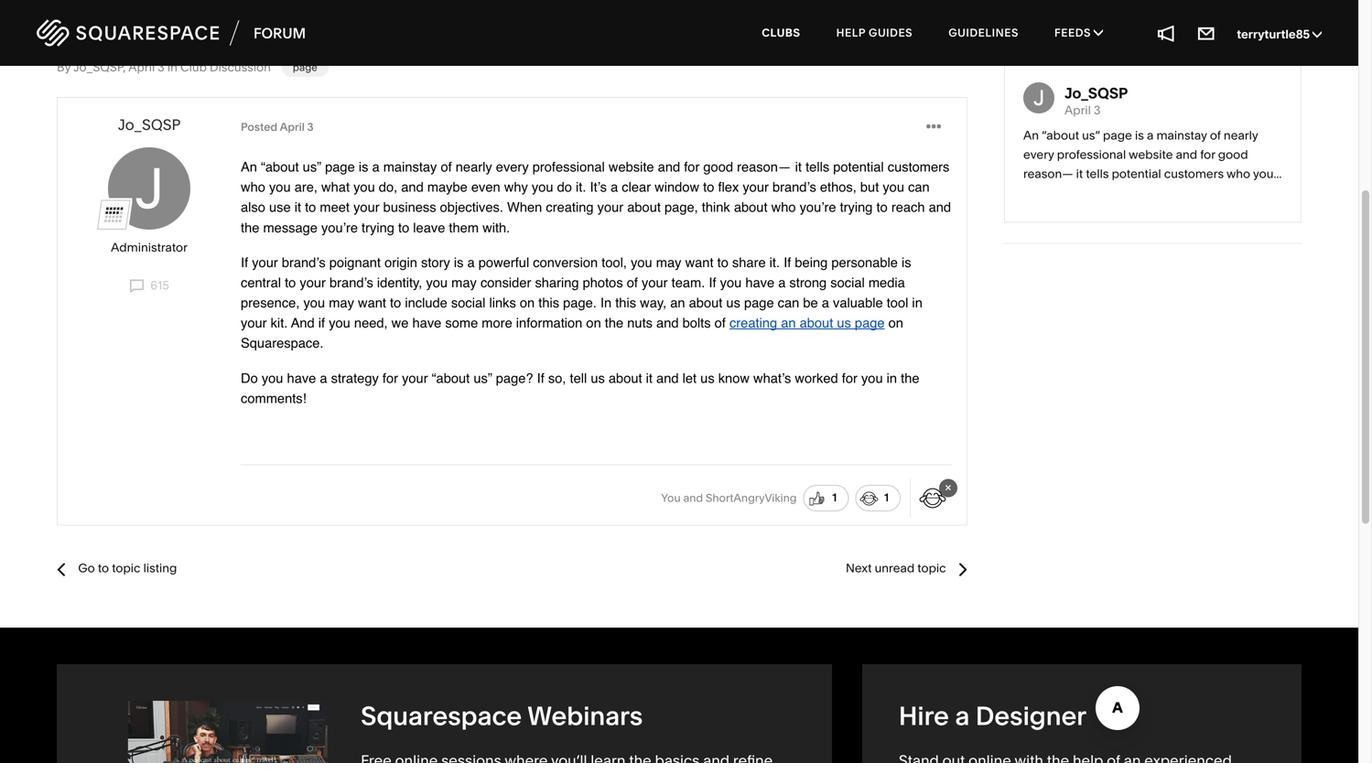 Task type: vqa. For each thing, say whether or not it's contained in the screenshot.
🏼 Medium-Light on the left bottom of page
no



Task type: locate. For each thing, give the bounding box(es) containing it.
tells up the ethos,
[[806, 159, 829, 175]]

every up 'why'
[[496, 159, 529, 175]]

if
[[318, 315, 325, 331]]

2 horizontal spatial the
[[901, 370, 919, 386]]

topic for to
[[112, 561, 141, 576]]

the down also
[[241, 220, 259, 236]]

if inside do you have a strategy for your "about us" page? if so, tell us about it and let us know what's worked for you in the comments!
[[537, 370, 544, 386]]

more options... image
[[927, 116, 941, 138]]

reason— inside an "about us" page is a mainstay of nearly every professional website and for good reason— it tells potential customers who you...
[[1023, 166, 1073, 181]]

we
[[391, 315, 409, 331]]

listing
[[143, 561, 177, 576]]

1 vertical spatial april
[[1065, 103, 1091, 118]]

1 horizontal spatial customers
[[1164, 166, 1224, 181]]

jo_sqsp image
[[1023, 83, 1054, 114]]

trying down but
[[840, 199, 873, 215]]

1 horizontal spatial nearly
[[1224, 128, 1258, 143]]

mainstay inside an "about us" page is a mainstay of nearly every professional website and for good reason— it tells potential customers who you...
[[1156, 128, 1207, 143]]

0 horizontal spatial reason—
[[737, 159, 791, 175]]

an inside an "about us" page is a mainstay of nearly every professional website and for good reason— it tells potential customers who you are, what you do, and maybe even why you do it. it's a clear window to flex your brand's ethos, but you can also use it to meet your business objectives. when creating your about page, think about who you're trying to reach and the message you're trying to leave them with.
[[241, 159, 257, 175]]

3
[[158, 60, 165, 75], [1094, 103, 1101, 118], [307, 120, 314, 134]]

0 vertical spatial you're
[[800, 199, 836, 215]]

good
[[1218, 147, 1248, 162], [703, 159, 733, 175]]

the inside do you have a strategy for your "about us" page? if so, tell us about it and let us know what's worked for you in the comments!
[[901, 370, 919, 386]]

tells inside an "about us" page is a mainstay of nearly every professional website and for good reason— it tells potential customers who you are, what you do, and maybe even why you do it. it's a clear window to flex your brand's ethos, but you can also use it to meet your business objectives. when creating your about page, think about who you're trying to reach and the message you're trying to leave them with.
[[806, 159, 829, 175]]

an for an "about us" page is a mainstay of nearly every professional website and for good reason— it tells potential customers who you...
[[1023, 128, 1039, 143]]

potential
[[833, 159, 884, 175], [1112, 166, 1161, 181]]

1 link left haha image
[[803, 485, 849, 512]]

an inside an "about us" page is a mainstay of nearly every professional website and for good reason— it tells potential customers who you...
[[1023, 128, 1039, 143]]

an
[[330, 3, 371, 48], [670, 295, 685, 311], [781, 315, 796, 331]]

leave
[[413, 220, 445, 236]]

nearly up the you...
[[1224, 128, 1258, 143]]

if left being
[[784, 254, 791, 270]]

can left be in the right of the page
[[778, 295, 799, 311]]

webinars
[[527, 701, 643, 732]]

1 vertical spatial an
[[670, 295, 685, 311]]

do up by jo_sqsp , april 3 in club discussion
[[140, 3, 185, 48]]

topic inside next unread topic link
[[917, 561, 946, 576]]

notifications image
[[1156, 23, 1176, 43]]

your inside do you have a strategy for your "about us" page? if so, tell us about it and let us know what's worked for you in the comments!
[[402, 370, 428, 386]]

0 vertical spatial mainstay
[[1156, 128, 1207, 143]]

page right discussion
[[293, 61, 317, 74]]

every for an "about us" page is a mainstay of nearly every professional website and for good reason— it tells potential customers who you...
[[1023, 147, 1054, 162]]

of inside an "about us" page is a mainstay of nearly every professional website and for good reason— it tells potential customers who you...
[[1210, 128, 1221, 143]]

comment image
[[129, 280, 144, 293]]

1 topic from the left
[[112, 561, 141, 576]]

good inside an "about us" page is a mainstay of nearly every professional website and for good reason— it tells potential customers who you...
[[1218, 147, 1248, 162]]

page down share
[[744, 295, 774, 311]]

if
[[241, 254, 248, 270], [784, 254, 791, 270], [709, 275, 716, 291], [537, 370, 544, 386]]

1 vertical spatial creating
[[729, 315, 777, 331]]

tells inside an "about us" page is a mainstay of nearly every professional website and for good reason— it tells potential customers who you...
[[1086, 166, 1109, 181]]

may up team.
[[656, 254, 681, 270]]

an "about us" page is a mainstay of nearly every professional website and for good reason— it tells potential customers who you...
[[1023, 128, 1282, 181]]

2 vertical spatial brand's
[[330, 275, 373, 291]]

nearly inside an "about us" page is a mainstay of nearly every professional website and for good reason— it tells potential customers who you are, what you do, and maybe even why you do it. it's a clear window to flex your brand's ethos, but you can also use it to meet your business objectives. when creating your about page, think about who you're trying to reach and the message you're trying to leave them with.
[[456, 159, 492, 175]]

0 vertical spatial jo_sqsp link
[[73, 60, 123, 75]]

your down do,
[[353, 199, 380, 215]]

social up valuable
[[830, 275, 865, 291]]

1 horizontal spatial 1
[[884, 491, 889, 504]]

who up being
[[771, 199, 796, 215]]

3 for jo_sqsp
[[1094, 103, 1101, 118]]

the
[[241, 220, 259, 236], [605, 315, 624, 331], [901, 370, 919, 386]]

0 horizontal spatial topic
[[112, 561, 141, 576]]

0 horizontal spatial an
[[330, 3, 371, 48]]

page down valuable
[[855, 315, 885, 331]]

website for an "about us" page is a mainstay of nearly every professional website and for good reason— it tells potential customers who you are, what you do, and maybe even why you do it. it's a clear window to flex your brand's ethos, but you can also use it to meet your business objectives. when creating your about page, think about who you're trying to reach and the message you're trying to leave them with.
[[609, 159, 654, 175]]

0 horizontal spatial trying
[[362, 220, 394, 236]]

creating right bolts at the top of the page
[[729, 315, 777, 331]]

3 for posted
[[307, 120, 314, 134]]

1 horizontal spatial have
[[412, 315, 441, 331]]

in right tool
[[912, 295, 923, 311]]

1 horizontal spatial the
[[605, 315, 624, 331]]

customers for an "about us" page is a mainstay of nearly every professional website and for good reason— it tells potential customers who you are, what you do, and maybe even why you do it. it's a clear window to flex your brand's ethos, but you can also use it to meet your business objectives. when creating your about page, think about who you're trying to reach and the message you're trying to leave them with.
[[888, 159, 950, 175]]

tells for an "about us" page is a mainstay of nearly every professional website and for good reason— it tells potential customers who you are, what you do, and maybe even why you do it. it's a clear window to flex your brand's ethos, but you can also use it to meet your business objectives. when creating your about page, think about who you're trying to reach and the message you're trying to leave them with.
[[806, 159, 829, 175]]

2 vertical spatial april
[[280, 120, 305, 134]]

3 left club
[[158, 60, 165, 75]]

april for jo_sqsp
[[1065, 103, 1091, 118]]

on down in
[[586, 315, 601, 331]]

2 1 from the left
[[884, 491, 889, 504]]

april right posted
[[280, 120, 305, 134]]

0 vertical spatial do
[[140, 3, 185, 48]]

reason— up flex at the right top of page
[[737, 159, 791, 175]]

0 vertical spatial an
[[1023, 128, 1039, 143]]

1 link
[[803, 485, 849, 512], [855, 485, 901, 512]]

615 link
[[129, 278, 169, 293]]

follow link
[[842, 27, 946, 53]]

page down the jo_sqsp april 3
[[1103, 128, 1132, 143]]

an for an "about us" page is a mainstay of nearly every professional website and for good reason— it tells potential customers who you are, what you do, and maybe even why you do it. it's a clear window to flex your brand's ethos, but you can also use it to meet your business objectives. when creating your about page, think about who you're trying to reach and the message you're trying to leave them with.
[[241, 159, 257, 175]]

have down include
[[412, 315, 441, 331]]

it. right share
[[769, 254, 780, 270]]

,
[[123, 60, 126, 75]]

april right jo_sqsp icon
[[1065, 103, 1091, 118]]

1 horizontal spatial want
[[685, 254, 714, 270]]

0 horizontal spatial it.
[[576, 179, 586, 195]]

0 horizontal spatial potential
[[833, 159, 884, 175]]

can inside if your brand's poignant origin story is a powerful conversion tool, you may want to share it. if being personable is central to your brand's identity, you may consider sharing photos of your team. if you have a strong social media presence, you may want to include social links on this page. in this way, an about us page can be a valuable tool in your kit. and if you need, we have some more information on the nuts and bolts of
[[778, 295, 799, 311]]

you right 'why'
[[532, 179, 553, 195]]

professional inside an "about us" page is a mainstay of nearly every professional website and for good reason— it tells potential customers who you...
[[1057, 147, 1126, 162]]

2 horizontal spatial who
[[1226, 166, 1250, 181]]

1 vertical spatial page?
[[496, 370, 533, 386]]

2 horizontal spatial april
[[1065, 103, 1091, 118]]

2 horizontal spatial an
[[781, 315, 796, 331]]

feeds
[[1054, 26, 1094, 39]]

you right if
[[329, 315, 350, 331]]

an inside if your brand's poignant origin story is a powerful conversion tool, you may want to share it. if being personable is central to your brand's identity, you may consider sharing photos of your team. if you have a strong social media presence, you may want to include social links on this page. in this way, an about us page can be a valuable tool in your kit. and if you need, we have some more information on the nuts and bolts of
[[670, 295, 685, 311]]

1 vertical spatial use
[[269, 199, 291, 215]]

1 vertical spatial want
[[358, 295, 386, 311]]

reason— down jo_sqsp icon
[[1023, 166, 1073, 181]]

mainstay
[[1156, 128, 1207, 143], [383, 159, 437, 175]]

you're down the ethos,
[[800, 199, 836, 215]]

1 vertical spatial have
[[412, 315, 441, 331]]

×
[[945, 481, 952, 495]]

a inside an "about us" page is a mainstay of nearly every professional website and for good reason— it tells potential customers who you...
[[1147, 128, 1154, 143]]

this right in
[[615, 295, 636, 311]]

2 vertical spatial may
[[329, 295, 354, 311]]

"about
[[379, 3, 491, 48], [1042, 128, 1079, 143], [261, 159, 299, 175], [432, 370, 470, 386]]

brand's down poignant
[[330, 275, 373, 291]]

1 horizontal spatial this
[[615, 295, 636, 311]]

professional for you...
[[1057, 147, 1126, 162]]

tells
[[806, 159, 829, 175], [1086, 166, 1109, 181]]

creating an about us page
[[729, 315, 885, 331]]

who up also
[[241, 179, 265, 195]]

your up central on the top left of page
[[252, 254, 278, 270]]

april inside the jo_sqsp april 3
[[1065, 103, 1091, 118]]

2 horizontal spatial have
[[745, 275, 774, 291]]

about down be in the right of the page
[[800, 315, 833, 331]]

in left club
[[167, 60, 177, 75]]

an up also
[[241, 159, 257, 175]]

0 horizontal spatial creating
[[546, 199, 594, 215]]

0 horizontal spatial every
[[496, 159, 529, 175]]

to right go
[[98, 561, 109, 576]]

0 horizontal spatial website
[[609, 159, 654, 175]]

customers up reach
[[888, 159, 950, 175]]

1 horizontal spatial trying
[[840, 199, 873, 215]]

0 vertical spatial may
[[656, 254, 681, 270]]

is
[[1135, 128, 1144, 143], [359, 159, 368, 175], [454, 254, 464, 270], [902, 254, 911, 270]]

us" inside an "about us" page is a mainstay of nearly every professional website and for good reason— it tells potential customers who you are, what you do, and maybe even why you do it. it's a clear window to flex your brand's ethos, but you can also use it to meet your business objectives. when creating your about page, think about who you're trying to reach and the message you're trying to leave them with.
[[303, 159, 321, 175]]

objectives.
[[440, 199, 503, 215]]

page inside an "about us" page is a mainstay of nearly every professional website and for good reason— it tells potential customers who you...
[[1103, 128, 1132, 143]]

presence,
[[241, 295, 300, 311]]

may
[[656, 254, 681, 270], [451, 275, 477, 291], [329, 295, 354, 311]]

0 horizontal spatial customers
[[888, 159, 950, 175]]

topic inside go to topic listing link
[[112, 561, 141, 576]]

customers left the you...
[[1164, 166, 1224, 181]]

jo_sqsp for jo_sqsp
[[118, 116, 181, 134]]

need,
[[354, 315, 388, 331]]

0 vertical spatial an
[[330, 3, 371, 48]]

0 horizontal spatial social
[[451, 295, 485, 311]]

help guides link
[[820, 9, 929, 57]]

trying down the 'business'
[[362, 220, 394, 236]]

customers inside an "about us" page is a mainstay of nearly every professional website and for good reason— it tells potential customers who you are, what you do, and maybe even why you do it. it's a clear window to flex your brand's ethos, but you can also use it to meet your business objectives. when creating your about page, think about who you're trying to reach and the message you're trying to leave them with.
[[888, 159, 950, 175]]

jo_sqsp link down by jo_sqsp , april 3 in club discussion
[[118, 116, 181, 134]]

potential down the jo_sqsp april 3
[[1112, 166, 1161, 181]]

us" inside do you have a strategy for your "about us" page? if so, tell us about it and let us know what's worked for you in the comments!
[[474, 370, 492, 386]]

1 horizontal spatial good
[[1218, 147, 1248, 162]]

1 vertical spatial nearly
[[456, 159, 492, 175]]

about down flex at the right top of page
[[734, 199, 768, 215]]

good inside an "about us" page is a mainstay of nearly every professional website and for good reason— it tells potential customers who you are, what you do, and maybe even why you do it. it's a clear window to flex your brand's ethos, but you can also use it to meet your business objectives. when creating your about page, think about who you're trying to reach and the message you're trying to leave them with.
[[703, 159, 733, 175]]

0 vertical spatial april
[[128, 60, 155, 75]]

0 horizontal spatial the
[[241, 220, 259, 236]]

you right but
[[883, 179, 904, 195]]

1 horizontal spatial in
[[887, 370, 897, 386]]

1 horizontal spatial do
[[557, 179, 572, 195]]

do inside an "about us" page is a mainstay of nearly every professional website and for good reason— it tells potential customers who you are, what you do, and maybe even why you do it. it's a clear window to flex your brand's ethos, but you can also use it to meet your business objectives. when creating your about page, think about who you're trying to reach and the message you're trying to leave them with.
[[557, 179, 572, 195]]

3 inside the jo_sqsp april 3
[[1094, 103, 1101, 118]]

professional inside an "about us" page is a mainstay of nearly every professional website and for good reason— it tells potential customers who you are, what you do, and maybe even why you do it. it's a clear window to flex your brand's ethos, but you can also use it to meet your business objectives. when creating your about page, think about who you're trying to reach and the message you're trying to leave them with.
[[532, 159, 605, 175]]

potential up but
[[833, 159, 884, 175]]

the down tool
[[901, 370, 919, 386]]

creating down it's at the left of the page
[[546, 199, 594, 215]]

use inside an "about us" page is a mainstay of nearly every professional website and for good reason— it tells potential customers who you are, what you do, and maybe even why you do it. it's a clear window to flex your brand's ethos, but you can also use it to meet your business objectives. when creating your about page, think about who you're trying to reach and the message you're trying to leave them with.
[[269, 199, 291, 215]]

1 horizontal spatial april
[[280, 120, 305, 134]]

1 vertical spatial can
[[778, 295, 799, 311]]

reason— inside an "about us" page is a mainstay of nearly every professional website and for good reason— it tells potential customers who you are, what you do, and maybe even why you do it. it's a clear window to flex your brand's ethos, but you can also use it to meet your business objectives. when creating your about page, think about who you're trying to reach and the message you're trying to leave them with.
[[737, 159, 791, 175]]

message
[[263, 220, 318, 236]]

0 horizontal spatial who
[[241, 179, 265, 195]]

topic
[[112, 561, 141, 576], [917, 561, 946, 576]]

1 vertical spatial mainstay
[[383, 159, 437, 175]]

page up what
[[325, 159, 355, 175]]

about up bolts at the top of the page
[[689, 295, 723, 311]]

2 horizontal spatial on
[[888, 315, 903, 331]]

on right links
[[520, 295, 535, 311]]

some
[[445, 315, 478, 331]]

jo_sqsp down by jo_sqsp , april 3 in club discussion
[[118, 116, 181, 134]]

1 right 'like' icon
[[832, 491, 837, 504]]

about inside creating an about us page link
[[800, 315, 833, 331]]

it inside do you have a strategy for your "about us" page? if so, tell us about it and let us know what's worked for you in the comments!
[[646, 370, 653, 386]]

use up message
[[269, 199, 291, 215]]

1 1 from the left
[[832, 491, 837, 504]]

1 horizontal spatial tells
[[1086, 166, 1109, 181]]

reason— for an "about us" page is a mainstay of nearly every professional website and for good reason— it tells potential customers who you are, what you do, and maybe even why you do it. it's a clear window to flex your brand's ethos, but you can also use it to meet your business objectives. when creating your about page, think about who you're trying to reach and the message you're trying to leave them with.
[[737, 159, 791, 175]]

have
[[745, 275, 774, 291], [412, 315, 441, 331], [287, 370, 316, 386]]

to up presence,
[[285, 275, 296, 291]]

hire a designer
[[899, 701, 1087, 732]]

0 vertical spatial can
[[908, 179, 930, 195]]

"about inside an "about us" page is a mainstay of nearly every professional website and for good reason— it tells potential customers who you...
[[1042, 128, 1079, 143]]

administrator
[[111, 240, 188, 255]]

website inside an "about us" page is a mainstay of nearly every professional website and for good reason— it tells potential customers who you...
[[1129, 147, 1173, 162]]

every inside an "about us" page is a mainstay of nearly every professional website and for good reason— it tells potential customers who you...
[[1023, 147, 1054, 162]]

clubs link
[[745, 9, 817, 57]]

page inside page link
[[293, 61, 317, 74]]

poignant
[[329, 254, 381, 270]]

flex
[[718, 179, 739, 195]]

about right tell
[[609, 370, 642, 386]]

posted april 3
[[241, 120, 314, 134]]

valuable
[[833, 295, 883, 311]]

mainstay inside an "about us" page is a mainstay of nearly every professional website and for good reason— it tells potential customers who you are, what you do, and maybe even why you do it. it's a clear window to flex your brand's ethos, but you can also use it to meet your business objectives. when creating your about page, think about who you're trying to reach and the message you're trying to leave them with.
[[383, 159, 437, 175]]

have down share
[[745, 275, 774, 291]]

and inside an "about us" page is a mainstay of nearly every professional website and for good reason— it tells potential customers who you...
[[1176, 147, 1197, 162]]

us
[[726, 295, 740, 311], [837, 315, 851, 331], [591, 370, 605, 386], [700, 370, 715, 386]]

this up information
[[538, 295, 559, 311]]

website
[[1129, 147, 1173, 162], [609, 159, 654, 175]]

1 link left haha icon
[[855, 485, 901, 512]]

want up need,
[[358, 295, 386, 311]]

who inside an "about us" page is a mainstay of nearly every professional website and for good reason— it tells potential customers who you...
[[1226, 166, 1250, 181]]

brand's left the ethos,
[[772, 179, 816, 195]]

3 right posted
[[307, 120, 314, 134]]

jo_sqsp right by
[[73, 60, 123, 75]]

0 vertical spatial want
[[685, 254, 714, 270]]

origin
[[385, 254, 417, 270]]

potential inside an "about us" page is a mainstay of nearly every professional website and for good reason— it tells potential customers who you...
[[1112, 166, 1161, 181]]

1 vertical spatial trying
[[362, 220, 394, 236]]

use
[[261, 3, 322, 48], [269, 199, 291, 215]]

2 horizontal spatial 3
[[1094, 103, 1101, 118]]

1 horizontal spatial mainstay
[[1156, 128, 1207, 143]]

page
[[293, 61, 317, 74], [1103, 128, 1132, 143], [325, 159, 355, 175], [744, 295, 774, 311], [855, 315, 885, 331]]

1 vertical spatial the
[[605, 315, 624, 331]]

0 vertical spatial it.
[[576, 179, 586, 195]]

nearly up even
[[456, 159, 492, 175]]

every down jo_sqsp icon
[[1023, 147, 1054, 162]]

if left so,
[[537, 370, 544, 386]]

want
[[685, 254, 714, 270], [358, 295, 386, 311]]

1 horizontal spatial it.
[[769, 254, 780, 270]]

1 vertical spatial 3
[[1094, 103, 1101, 118]]

1 horizontal spatial an
[[1023, 128, 1039, 143]]

topic right unread
[[917, 561, 946, 576]]

what's
[[753, 370, 791, 386]]

you're down meet
[[321, 220, 358, 236]]

0 vertical spatial page?
[[562, 3, 666, 48]]

to left share
[[717, 254, 728, 270]]

potential inside an "about us" page is a mainstay of nearly every professional website and for good reason— it tells potential customers who you are, what you do, and maybe even why you do it. it's a clear window to flex your brand's ethos, but you can also use it to meet your business objectives. when creating your about page, think about who you're trying to reach and the message you're trying to leave them with.
[[833, 159, 884, 175]]

your down 'we'
[[402, 370, 428, 386]]

1 for haha image
[[884, 491, 889, 504]]

topic for unread
[[917, 561, 946, 576]]

0 horizontal spatial professional
[[532, 159, 605, 175]]

website inside an "about us" page is a mainstay of nearly every professional website and for good reason— it tells potential customers who you are, what you do, and maybe even why you do it. it's a clear window to flex your brand's ethos, but you can also use it to meet your business objectives. when creating your about page, think about who you're trying to reach and the message you're trying to leave them with.
[[609, 159, 654, 175]]

do left it's at the left of the page
[[557, 179, 572, 195]]

0 vertical spatial 3
[[158, 60, 165, 75]]

story
[[421, 254, 450, 270]]

1 for 'like' icon
[[832, 491, 837, 504]]

jo_sqsp link
[[73, 60, 123, 75], [118, 116, 181, 134]]

1 horizontal spatial potential
[[1112, 166, 1161, 181]]

customers inside an "about us" page is a mainstay of nearly every professional website and for good reason— it tells potential customers who you...
[[1164, 166, 1224, 181]]

social up some
[[451, 295, 485, 311]]

"about inside an "about us" page is a mainstay of nearly every professional website and for good reason— it tells potential customers who you are, what you do, and maybe even why you do it. it's a clear window to flex your brand's ethos, but you can also use it to meet your business objectives. when creating your about page, think about who you're trying to reach and the message you're trying to leave them with.
[[261, 159, 299, 175]]

0 vertical spatial have
[[745, 275, 774, 291]]

2 vertical spatial in
[[887, 370, 897, 386]]

professional
[[1057, 147, 1126, 162], [532, 159, 605, 175]]

to
[[703, 179, 714, 195], [305, 199, 316, 215], [876, 199, 888, 215], [398, 220, 409, 236], [717, 254, 728, 270], [285, 275, 296, 291], [390, 295, 401, 311], [98, 561, 109, 576]]

1
[[832, 491, 837, 504], [884, 491, 889, 504]]

consider
[[480, 275, 531, 291]]

1 vertical spatial brand's
[[282, 254, 326, 270]]

2 1 link from the left
[[855, 485, 901, 512]]

nearly inside an "about us" page is a mainstay of nearly every professional website and for good reason— it tells potential customers who you...
[[1224, 128, 1258, 143]]

messages image
[[1197, 23, 1217, 43]]

strategy
[[331, 370, 379, 386]]

on down tool
[[888, 315, 903, 331]]

1 horizontal spatial 1 link
[[855, 485, 901, 512]]

this
[[538, 295, 559, 311], [615, 295, 636, 311]]

0 horizontal spatial page?
[[496, 370, 533, 386]]

2 vertical spatial an
[[781, 315, 796, 331]]

0 vertical spatial in
[[167, 60, 177, 75]]

1 horizontal spatial professional
[[1057, 147, 1126, 162]]

0 horizontal spatial 1
[[832, 491, 837, 504]]

it. left it's at the left of the page
[[576, 179, 586, 195]]

haha image
[[860, 490, 878, 508]]

who left the you...
[[1226, 166, 1250, 181]]

being
[[795, 254, 828, 270]]

can
[[908, 179, 930, 195], [778, 295, 799, 311]]

want up team.
[[685, 254, 714, 270]]

2 vertical spatial the
[[901, 370, 919, 386]]

0 horizontal spatial have
[[287, 370, 316, 386]]

topic left listing
[[112, 561, 141, 576]]

0 horizontal spatial nearly
[[456, 159, 492, 175]]

by
[[57, 60, 71, 75]]

a inside do you have a strategy for your "about us" page? if so, tell us about it and let us know what's worked for you in the comments!
[[320, 370, 327, 386]]

1 vertical spatial social
[[451, 295, 485, 311]]

page link
[[282, 58, 328, 77]]

be
[[803, 295, 818, 311]]

professional down the jo_sqsp april 3
[[1057, 147, 1126, 162]]

when
[[507, 199, 542, 215]]

shortangryviking link
[[706, 491, 797, 505]]

brand's down message
[[282, 254, 326, 270]]

brand's
[[772, 179, 816, 195], [282, 254, 326, 270], [330, 275, 373, 291]]

good for an "about us" page is a mainstay of nearly every professional website and for good reason— it tells potential customers who you...
[[1218, 147, 1248, 162]]

nearly for you...
[[1224, 128, 1258, 143]]

about
[[627, 199, 661, 215], [734, 199, 768, 215], [689, 295, 723, 311], [800, 315, 833, 331], [609, 370, 642, 386]]

you and shortangryviking
[[661, 491, 797, 505]]

to down the 'identity,'
[[390, 295, 401, 311]]

next
[[846, 561, 872, 576]]

page,
[[665, 199, 698, 215]]

1 horizontal spatial social
[[830, 275, 865, 291]]

photos
[[583, 275, 623, 291]]

is inside an "about us" page is a mainstay of nearly every professional website and for good reason— it tells potential customers who you...
[[1135, 128, 1144, 143]]

personable
[[831, 254, 898, 270]]

have up comments!
[[287, 370, 316, 386]]

jo_sqsp for jo_sqsp april 3
[[1065, 84, 1128, 102]]

0 horizontal spatial 3
[[158, 60, 165, 75]]

tool,
[[602, 254, 627, 270]]

may up need,
[[329, 295, 354, 311]]

2 topic from the left
[[917, 561, 946, 576]]

2 vertical spatial have
[[287, 370, 316, 386]]

1 horizontal spatial can
[[908, 179, 930, 195]]

every inside an "about us" page is a mainstay of nearly every professional website and for good reason— it tells potential customers who you are, what you do, and maybe even why you do it. it's a clear window to flex your brand's ethos, but you can also use it to meet your business objectives. when creating your about page, think about who you're trying to reach and the message you're trying to leave them with.
[[496, 159, 529, 175]]

hire
[[899, 701, 949, 732]]

tells for an "about us" page is a mainstay of nearly every professional website and for good reason— it tells potential customers who you...
[[1086, 166, 1109, 181]]

1 vertical spatial may
[[451, 275, 477, 291]]

you up club discussion 'link'
[[192, 3, 253, 48]]

jo_sqsp right jo_sqsp icon
[[1065, 84, 1128, 102]]

so,
[[548, 370, 566, 386]]

2 horizontal spatial in
[[912, 295, 923, 311]]

the down in
[[605, 315, 624, 331]]



Task type: describe. For each thing, give the bounding box(es) containing it.
in
[[600, 295, 612, 311]]

april for posted
[[280, 120, 305, 134]]

club
[[180, 60, 207, 75]]

in inside do you have a strategy for your "about us" page? if so, tell us about it and let us know what's worked for you in the comments!
[[887, 370, 897, 386]]

and
[[291, 315, 315, 331]]

1 horizontal spatial page?
[[562, 3, 666, 48]]

meet
[[320, 199, 350, 215]]

it. inside an "about us" page is a mainstay of nearly every professional website and for good reason— it tells potential customers who you are, what you do, and maybe even why you do it. it's a clear window to flex your brand's ethos, but you can also use it to meet your business objectives. when creating your about page, think about who you're trying to reach and the message you're trying to leave them with.
[[576, 179, 586, 195]]

customers for an "about us" page is a mainstay of nearly every professional website and for good reason— it tells potential customers who you...
[[1164, 166, 1224, 181]]

caret down image
[[1094, 27, 1103, 38]]

an "about us" page is a mainstay of nearly every professional website and for good reason— it tells potential customers who you are, what you do, and maybe even why you do it. it's a clear window to flex your brand's ethos, but you can also use it to meet your business objectives. when creating your about page, think about who you're trying to reach and the message you're trying to leave them with.
[[241, 159, 955, 236]]

the inside an "about us" page is a mainstay of nearly every professional website and for good reason— it tells potential customers who you are, what you do, and maybe even why you do it. it's a clear window to flex your brand's ethos, but you can also use it to meet your business objectives. when creating your about page, think about who you're trying to reach and the message you're trying to leave them with.
[[241, 220, 259, 236]]

about down clear
[[627, 199, 661, 215]]

but
[[860, 179, 879, 195]]

potential for an "about us" page is a mainstay of nearly every professional website and for good reason— it tells potential customers who you...
[[1112, 166, 1161, 181]]

worked
[[795, 370, 838, 386]]

1 horizontal spatial may
[[451, 275, 477, 291]]

and inside if your brand's poignant origin story is a powerful conversion tool, you may want to share it. if being personable is central to your brand's identity, you may consider sharing photos of your team. if you have a strong social media presence, you may want to include social links on this page. in this way, an about us page can be a valuable tool in your kit. and if you need, we have some more information on the nuts and bolts of
[[656, 315, 679, 331]]

clear
[[622, 179, 651, 195]]

identity,
[[377, 275, 422, 291]]

to down are, on the left
[[305, 199, 316, 215]]

every for an "about us" page is a mainstay of nearly every professional website and for good reason— it tells potential customers who you are, what you do, and maybe even why you do it. it's a clear window to flex your brand's ethos, but you can also use it to meet your business objectives. when creating your about page, think about who you're trying to reach and the message you're trying to leave them with.
[[496, 159, 529, 175]]

how
[[57, 3, 132, 48]]

designer
[[976, 701, 1087, 732]]

your up if
[[300, 275, 326, 291]]

mainstay for you
[[383, 159, 437, 175]]

on inside "on squarespace."
[[888, 315, 903, 331]]

0 horizontal spatial on
[[520, 295, 535, 311]]

who for you...
[[1226, 166, 1250, 181]]

0 vertical spatial trying
[[840, 199, 873, 215]]

in inside if your brand's poignant origin story is a powerful conversion tool, you may want to share it. if being personable is central to your brand's identity, you may consider sharing photos of your team. if you have a strong social media presence, you may want to include social links on this page. in this way, an about us page can be a valuable tool in your kit. and if you need, we have some more information on the nuts and bolts of
[[912, 295, 923, 311]]

squarespace webinars
[[361, 701, 643, 732]]

what
[[321, 179, 350, 195]]

help
[[836, 26, 866, 39]]

do
[[241, 370, 258, 386]]

1 horizontal spatial who
[[771, 199, 796, 215]]

information
[[516, 315, 582, 331]]

think
[[702, 199, 730, 215]]

to left flex at the right top of page
[[703, 179, 714, 195]]

next unread topic link
[[647, 546, 967, 591]]

powerful
[[479, 254, 529, 270]]

discussion
[[210, 60, 271, 75]]

even
[[471, 179, 500, 195]]

strong
[[789, 275, 827, 291]]

clubs
[[762, 26, 800, 39]]

jo_sqsp april 3
[[1065, 84, 1128, 118]]

way,
[[640, 295, 667, 311]]

website for an "about us" page is a mainstay of nearly every professional website and for good reason— it tells potential customers who you...
[[1129, 147, 1173, 162]]

for inside an "about us" page is a mainstay of nearly every professional website and for good reason— it tells potential customers who you...
[[1200, 147, 1215, 162]]

squarespace.
[[241, 335, 324, 351]]

terryturtle85 link
[[1237, 27, 1322, 42]]

with.
[[482, 220, 510, 236]]

go to topic listing link
[[57, 546, 377, 591]]

brand's inside an "about us" page is a mainstay of nearly every professional website and for good reason— it tells potential customers who you are, what you do, and maybe even why you do it. it's a clear window to flex your brand's ethos, but you can also use it to meet your business objectives. when creating your about page, think about who you're trying to reach and the message you're trying to leave them with.
[[772, 179, 816, 195]]

know
[[718, 370, 750, 386]]

have inside do you have a strategy for your "about us" page? if so, tell us about it and let us know what's worked for you in the comments!
[[287, 370, 316, 386]]

potential for an "about us" page is a mainstay of nearly every professional website and for good reason— it tells potential customers who you are, what you do, and maybe even why you do it. it's a clear window to flex your brand's ethos, but you can also use it to meet your business objectives. when creating your about page, think about who you're trying to reach and the message you're trying to leave them with.
[[833, 159, 884, 175]]

page? inside do you have a strategy for your "about us" page? if so, tell us about it and let us know what's worked for you in the comments!
[[496, 370, 533, 386]]

do you have a strategy for your "about us" page? if so, tell us about it and let us know what's worked for you in the comments!
[[241, 370, 923, 406]]

about inside do you have a strategy for your "about us" page? if so, tell us about it and let us know what's worked for you in the comments!
[[609, 370, 642, 386]]

haha image
[[919, 485, 946, 512]]

caret down image
[[1313, 28, 1322, 40]]

why
[[504, 179, 528, 195]]

team.
[[672, 275, 705, 291]]

you right the tool,
[[631, 254, 652, 270]]

terryturtle85
[[1237, 27, 1313, 42]]

can inside an "about us" page is a mainstay of nearly every professional website and for good reason— it tells potential customers who you are, what you do, and maybe even why you do it. it's a clear window to flex your brand's ethos, but you can also use it to meet your business objectives. when creating your about page, think about who you're trying to reach and the message you're trying to leave them with.
[[908, 179, 930, 195]]

are,
[[294, 179, 318, 195]]

1 vertical spatial you're
[[321, 220, 358, 236]]

the inside if your brand's poignant origin story is a powerful conversion tool, you may want to share it. if being personable is central to your brand's identity, you may consider sharing photos of your team. if you have a strong social media presence, you may want to include social links on this page. in this way, an about us page can be a valuable tool in your kit. and if you need, we have some more information on the nuts and bolts of
[[605, 315, 624, 331]]

posted
[[241, 120, 277, 134]]

reason— for an "about us" page is a mainstay of nearly every professional website and for good reason— it tells potential customers who you...
[[1023, 166, 1073, 181]]

let
[[682, 370, 697, 386]]

squarespace
[[361, 701, 522, 732]]

us" inside an "about us" page is a mainstay of nearly every professional website and for good reason— it tells potential customers who you...
[[1082, 128, 1100, 143]]

× link
[[939, 479, 957, 498]]

"about inside do you have a strategy for your "about us" page? if so, tell us about it and let us know what's worked for you in the comments!
[[432, 370, 470, 386]]

1 1 link from the left
[[803, 485, 849, 512]]

0 horizontal spatial in
[[167, 60, 177, 75]]

and inside do you have a strategy for your "about us" page? if so, tell us about it and let us know what's worked for you in the comments!
[[656, 370, 679, 386]]

1 this from the left
[[538, 295, 559, 311]]

good for an "about us" page is a mainstay of nearly every professional website and for good reason— it tells potential customers who you are, what you do, and maybe even why you do it. it's a clear window to flex your brand's ethos, but you can also use it to meet your business objectives. when creating your about page, think about who you're trying to reach and the message you're trying to leave them with.
[[703, 159, 733, 175]]

you left are, on the left
[[269, 179, 291, 195]]

0 horizontal spatial do
[[140, 3, 185, 48]]

page inside an "about us" page is a mainstay of nearly every professional website and for good reason— it tells potential customers who you are, what you do, and maybe even why you do it. it's a clear window to flex your brand's ethos, but you can also use it to meet your business objectives. when creating your about page, think about who you're trying to reach and the message you're trying to leave them with.
[[325, 159, 355, 175]]

like image
[[808, 490, 826, 508]]

links
[[489, 295, 516, 311]]

media
[[868, 275, 905, 291]]

shortangryviking
[[706, 491, 797, 505]]

you down share
[[720, 275, 742, 291]]

is inside an "about us" page is a mainstay of nearly every professional website and for good reason— it tells potential customers who you are, what you do, and maybe even why you do it. it's a clear window to flex your brand's ethos, but you can also use it to meet your business objectives. when creating your about page, think about who you're trying to reach and the message you're trying to leave them with.
[[359, 159, 368, 175]]

us down valuable
[[837, 315, 851, 331]]

professional for you
[[532, 159, 605, 175]]

ethos,
[[820, 179, 857, 195]]

central
[[241, 275, 281, 291]]

to down the 'business'
[[398, 220, 409, 236]]

if your brand's poignant origin story is a powerful conversion tool, you may want to share it. if being personable is central to your brand's identity, you may consider sharing photos of your team. if you have a strong social media presence, you may want to include social links on this page. in this way, an about us page can be a valuable tool in your kit. and if you need, we have some more information on the nuts and bolts of
[[241, 254, 926, 331]]

your up way,
[[642, 275, 668, 291]]

your right flex at the right top of page
[[743, 179, 769, 195]]

us inside if your brand's poignant origin story is a powerful conversion tool, you may want to share it. if being personable is central to your brand's identity, you may consider sharing photos of your team. if you have a strong social media presence, you may want to include social links on this page. in this way, an about us page can be a valuable tool in your kit. and if you need, we have some more information on the nuts and bolts of
[[726, 295, 740, 311]]

1 horizontal spatial you're
[[800, 199, 836, 215]]

club discussion link
[[180, 60, 271, 75]]

your left the kit.
[[241, 315, 267, 331]]

us right the let
[[700, 370, 715, 386]]

follow
[[880, 33, 929, 47]]

it inside an "about us" page is a mainstay of nearly every professional website and for good reason— it tells potential customers who you...
[[1076, 166, 1083, 181]]

you left do,
[[353, 179, 375, 195]]

bolts
[[682, 315, 711, 331]]

0 horizontal spatial april
[[128, 60, 155, 75]]

reach
[[891, 199, 925, 215]]

1 horizontal spatial creating
[[729, 315, 777, 331]]

1 vertical spatial jo_sqsp link
[[118, 116, 181, 134]]

if right team.
[[709, 275, 716, 291]]

you up comments!
[[262, 370, 283, 386]]

your down it's at the left of the page
[[597, 199, 623, 215]]

about inside if your brand's poignant origin story is a powerful conversion tool, you may want to share it. if being personable is central to your brand's identity, you may consider sharing photos of your team. if you have a strong social media presence, you may want to include social links on this page. in this way, an about us page can be a valuable tool in your kit. and if you need, we have some more information on the nuts and bolts of
[[689, 295, 723, 311]]

guidelines link
[[932, 9, 1035, 57]]

0 vertical spatial jo_sqsp
[[73, 60, 123, 75]]

mainstay for you...
[[1156, 128, 1207, 143]]

us right tell
[[591, 370, 605, 386]]

of inside an "about us" page is a mainstay of nearly every professional website and for good reason— it tells potential customers who you are, what you do, and maybe even why you do it. it's a clear window to flex your brand's ethos, but you can also use it to meet your business objectives. when creating your about page, think about who you're trying to reach and the message you're trying to leave them with.
[[441, 159, 452, 175]]

window
[[655, 179, 699, 195]]

it. inside if your brand's poignant origin story is a powerful conversion tool, you may want to share it. if being personable is central to your brand's identity, you may consider sharing photos of your team. if you have a strong social media presence, you may want to include social links on this page. in this way, an about us page can be a valuable tool in your kit. and if you need, we have some more information on the nuts and bolts of
[[769, 254, 780, 270]]

to down but
[[876, 199, 888, 215]]

page.
[[563, 295, 597, 311]]

1 horizontal spatial brand's
[[330, 275, 373, 291]]

page inside creating an about us page link
[[855, 315, 885, 331]]

comments!
[[241, 390, 306, 406]]

615
[[148, 278, 169, 293]]

them
[[449, 220, 479, 236]]

guidelines
[[948, 26, 1019, 39]]

0 vertical spatial social
[[830, 275, 865, 291]]

level 9 image
[[97, 198, 130, 231]]

conversion
[[533, 254, 598, 270]]

guides
[[869, 26, 913, 39]]

if up central on the top left of page
[[241, 254, 248, 270]]

2 horizontal spatial may
[[656, 254, 681, 270]]

next unread topic
[[846, 561, 946, 576]]

creating an about us page link
[[729, 314, 885, 331]]

0 horizontal spatial may
[[329, 295, 354, 311]]

sharing
[[535, 275, 579, 291]]

how do you use an "about us" page?
[[57, 3, 666, 48]]

nearly for you
[[456, 159, 492, 175]]

creating inside an "about us" page is a mainstay of nearly every professional website and for good reason— it tells potential customers who you are, what you do, and maybe even why you do it. it's a clear window to flex your brand's ethos, but you can also use it to meet your business objectives. when creating your about page, think about who you're trying to reach and the message you're trying to leave them with.
[[546, 199, 594, 215]]

do,
[[379, 179, 397, 195]]

kit.
[[271, 315, 288, 331]]

2 this from the left
[[615, 295, 636, 311]]

on squarespace.
[[241, 315, 907, 351]]

include
[[405, 295, 447, 311]]

page inside if your brand's poignant origin story is a powerful conversion tool, you may want to share it. if being personable is central to your brand's identity, you may consider sharing photos of your team. if you have a strong social media presence, you may want to include social links on this page. in this way, an about us page can be a valuable tool in your kit. and if you need, we have some more information on the nuts and bolts of
[[744, 295, 774, 311]]

tell
[[570, 370, 587, 386]]

maybe
[[427, 179, 468, 195]]

business
[[383, 199, 436, 215]]

0 vertical spatial use
[[261, 3, 322, 48]]

feeds link
[[1038, 9, 1120, 57]]

you up if
[[303, 295, 325, 311]]

jo_sqsp image
[[108, 147, 190, 230]]

you down story
[[426, 275, 448, 291]]

squarespace forum image
[[37, 17, 306, 49]]

go
[[78, 561, 95, 576]]

for inside an "about us" page is a mainstay of nearly every professional website and for good reason— it tells potential customers who you are, what you do, and maybe even why you do it. it's a clear window to flex your brand's ethos, but you can also use it to meet your business objectives. when creating your about page, think about who you're trying to reach and the message you're trying to leave them with.
[[684, 159, 700, 175]]

you right 'worked'
[[861, 370, 883, 386]]

who for you
[[241, 179, 265, 195]]

also
[[241, 199, 265, 215]]

go to topic listing
[[78, 561, 177, 576]]

1 horizontal spatial on
[[586, 315, 601, 331]]



